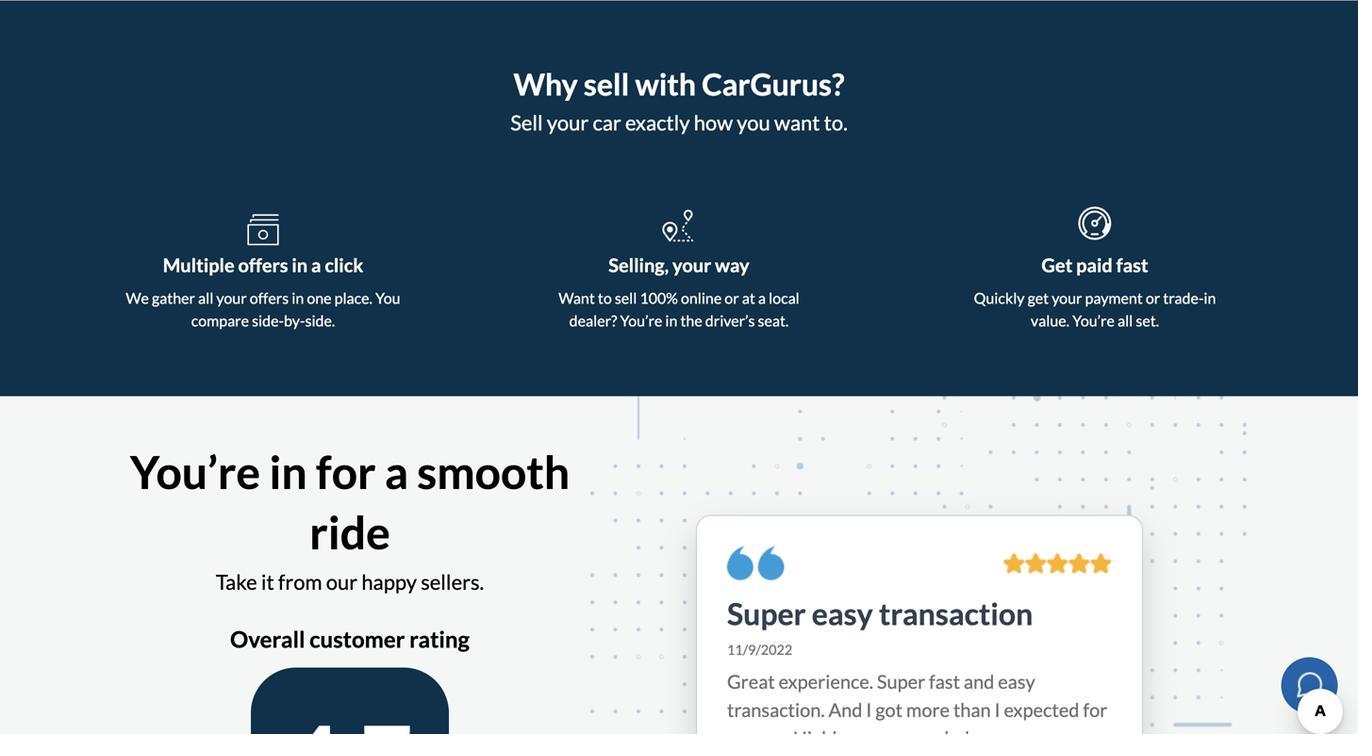 Task type: describe. For each thing, give the bounding box(es) containing it.
smooth
[[417, 445, 570, 499]]

quickly get your payment or trade-in value. you're all set.
[[974, 289, 1216, 330]]

selling, your way
[[609, 254, 750, 277]]

you
[[375, 289, 400, 307]]

side.
[[305, 312, 335, 330]]

0 vertical spatial offers
[[238, 254, 288, 277]]

open chat window image
[[1294, 670, 1325, 700]]

all inside quickly get your payment or trade-in value. you're all set.
[[1118, 312, 1133, 330]]

driver's
[[705, 312, 755, 330]]

why sell with cargurus? sell your car exactly how you want to.
[[510, 66, 848, 135]]

ride
[[310, 505, 390, 559]]

1 5.0 stars image from the left
[[1004, 554, 1025, 574]]

how
[[694, 110, 733, 135]]

our
[[326, 570, 358, 595]]

to
[[598, 289, 612, 307]]

or inside quickly get your payment or trade-in value. you're all set.
[[1146, 289, 1160, 307]]

you're inside want to sell 100% online or at a local dealer? you're in the driver's seat.
[[620, 312, 662, 330]]

set.
[[1136, 312, 1159, 330]]

get paid fast
[[1042, 254, 1148, 277]]

super easy transaction
[[727, 596, 1033, 632]]

happy
[[362, 570, 417, 595]]

in inside want to sell 100% online or at a local dealer? you're in the driver's seat.
[[665, 312, 678, 330]]

seat.
[[758, 312, 789, 330]]

0 horizontal spatial super
[[727, 596, 806, 632]]

place.
[[334, 289, 372, 307]]

in inside quickly get your payment or trade-in value. you're all set.
[[1204, 289, 1216, 307]]

cargurus?
[[702, 66, 845, 102]]

want
[[774, 110, 820, 135]]

overall customer rating
[[230, 626, 470, 653]]

great
[[727, 671, 775, 694]]

3 5.0 stars image from the left
[[1090, 554, 1112, 574]]

gather
[[152, 289, 195, 307]]

your up online
[[672, 254, 711, 277]]

take it from our happy sellers.
[[216, 570, 484, 595]]

for inside great experience. super fast and easy transaction. and i got more than i expected for my van. highly recommended.
[[1083, 699, 1108, 722]]

from
[[278, 570, 322, 595]]

and
[[964, 671, 994, 694]]

and
[[829, 699, 862, 722]]

quickly
[[974, 289, 1025, 307]]

car
[[593, 110, 621, 135]]

or inside want to sell 100% online or at a local dealer? you're in the driver's seat.
[[725, 289, 739, 307]]

experience.
[[779, 671, 873, 694]]

0 vertical spatial easy
[[812, 596, 873, 632]]

click
[[325, 254, 363, 277]]

why
[[514, 66, 578, 102]]

more
[[906, 699, 950, 722]]

overall
[[230, 626, 305, 653]]

a for smooth
[[385, 445, 408, 499]]

at
[[742, 289, 755, 307]]

you
[[737, 110, 770, 135]]

your inside quickly get your payment or trade-in value. you're all set.
[[1052, 289, 1082, 307]]

online
[[681, 289, 722, 307]]



Task type: locate. For each thing, give the bounding box(es) containing it.
with
[[635, 66, 696, 102]]

1 horizontal spatial i
[[995, 699, 1000, 722]]

5.0 stars image
[[1047, 554, 1069, 574], [1069, 554, 1090, 574], [1090, 554, 1112, 574]]

offers up we gather all your offers in one place. you compare side-by-side.
[[238, 254, 288, 277]]

0 horizontal spatial a
[[311, 254, 321, 277]]

your up compare
[[216, 289, 247, 307]]

we gather all your offers in one place. you compare side-by-side.
[[126, 289, 400, 330]]

1 horizontal spatial fast
[[1116, 254, 1148, 277]]

easy up 'experience.'
[[812, 596, 873, 632]]

highly
[[793, 728, 847, 735]]

multiple offers in a click
[[163, 254, 363, 277]]

customer
[[309, 626, 405, 653]]

expected
[[1004, 699, 1079, 722]]

trade-
[[1163, 289, 1204, 307]]

2 horizontal spatial you're
[[1072, 312, 1115, 330]]

easy right and
[[998, 671, 1035, 694]]

2 5.0 stars image from the left
[[1025, 554, 1047, 574]]

sell inside want to sell 100% online or at a local dealer? you're in the driver's seat.
[[615, 289, 637, 307]]

your
[[547, 110, 589, 135], [672, 254, 711, 277], [216, 289, 247, 307], [1052, 289, 1082, 307]]

multiple
[[163, 254, 235, 277]]

your up value.
[[1052, 289, 1082, 307]]

got
[[875, 699, 903, 722]]

1 i from the left
[[866, 699, 872, 722]]

a left click
[[311, 254, 321, 277]]

you're inside you're in for a smooth ride
[[130, 445, 260, 499]]

great experience. super fast and easy transaction. and i got more than i expected for my van. highly recommended.
[[727, 671, 1108, 735]]

take
[[216, 570, 257, 595]]

your left car in the top of the page
[[547, 110, 589, 135]]

selling,
[[609, 254, 669, 277]]

offers inside we gather all your offers in one place. you compare side-by-side.
[[250, 289, 289, 307]]

easy
[[812, 596, 873, 632], [998, 671, 1035, 694]]

super inside great experience. super fast and easy transaction. and i got more than i expected for my van. highly recommended.
[[877, 671, 925, 694]]

exactly
[[625, 110, 690, 135]]

payment
[[1085, 289, 1143, 307]]

sell
[[510, 110, 543, 135]]

super up 11/9/2022
[[727, 596, 806, 632]]

0 horizontal spatial i
[[866, 699, 872, 722]]

for inside you're in for a smooth ride
[[316, 445, 376, 499]]

0 vertical spatial fast
[[1116, 254, 1148, 277]]

side-
[[252, 312, 284, 330]]

sellers.
[[421, 570, 484, 595]]

a up ride
[[385, 445, 408, 499]]

0 vertical spatial all
[[198, 289, 213, 307]]

0 horizontal spatial for
[[316, 445, 376, 499]]

one
[[307, 289, 332, 307]]

offers
[[238, 254, 288, 277], [250, 289, 289, 307]]

local
[[769, 289, 800, 307]]

all inside we gather all your offers in one place. you compare side-by-side.
[[198, 289, 213, 307]]

you're in for a smooth ride
[[130, 445, 570, 559]]

sell right to
[[615, 289, 637, 307]]

1 vertical spatial for
[[1083, 699, 1108, 722]]

it
[[261, 570, 274, 595]]

easy inside great experience. super fast and easy transaction. and i got more than i expected for my van. highly recommended.
[[998, 671, 1035, 694]]

sell up car in the top of the page
[[584, 66, 629, 102]]

all
[[198, 289, 213, 307], [1118, 312, 1133, 330]]

fast inside great experience. super fast and easy transaction. and i got more than i expected for my van. highly recommended.
[[929, 671, 960, 694]]

your inside we gather all your offers in one place. you compare side-by-side.
[[216, 289, 247, 307]]

1 horizontal spatial you're
[[620, 312, 662, 330]]

we
[[126, 289, 149, 307]]

0 horizontal spatial you're
[[130, 445, 260, 499]]

2 or from the left
[[1146, 289, 1160, 307]]

paid
[[1076, 254, 1113, 277]]

1 vertical spatial fast
[[929, 671, 960, 694]]

1 horizontal spatial or
[[1146, 289, 1160, 307]]

0 horizontal spatial fast
[[929, 671, 960, 694]]

your inside why sell with cargurus? sell your car exactly how you want to.
[[547, 110, 589, 135]]

1 horizontal spatial all
[[1118, 312, 1133, 330]]

1 5.0 stars image from the left
[[1047, 554, 1069, 574]]

1 horizontal spatial super
[[877, 671, 925, 694]]

0 horizontal spatial easy
[[812, 596, 873, 632]]

or
[[725, 289, 739, 307], [1146, 289, 1160, 307]]

transaction
[[879, 596, 1033, 632]]

way
[[715, 254, 750, 277]]

dealer?
[[569, 312, 617, 330]]

a right at
[[758, 289, 766, 307]]

5.0 stars image
[[1004, 554, 1025, 574], [1025, 554, 1047, 574]]

2 5.0 stars image from the left
[[1069, 554, 1090, 574]]

for
[[316, 445, 376, 499], [1083, 699, 1108, 722]]

compare
[[191, 312, 249, 330]]

i left got
[[866, 699, 872, 722]]

i right than
[[995, 699, 1000, 722]]

want to sell 100% online or at a local dealer? you're in the driver's seat.
[[559, 289, 800, 330]]

1 vertical spatial sell
[[615, 289, 637, 307]]

for right "expected"
[[1083, 699, 1108, 722]]

all up compare
[[198, 289, 213, 307]]

all left set.
[[1118, 312, 1133, 330]]

or left at
[[725, 289, 739, 307]]

1 horizontal spatial for
[[1083, 699, 1108, 722]]

you're
[[620, 312, 662, 330], [1072, 312, 1115, 330], [130, 445, 260, 499]]

i
[[866, 699, 872, 722], [995, 699, 1000, 722]]

1 vertical spatial super
[[877, 671, 925, 694]]

0 horizontal spatial or
[[725, 289, 739, 307]]

0 vertical spatial super
[[727, 596, 806, 632]]

sell
[[584, 66, 629, 102], [615, 289, 637, 307]]

the
[[680, 312, 702, 330]]

11/9/2022
[[727, 642, 792, 658]]

in inside you're in for a smooth ride
[[269, 445, 307, 499]]

transaction.
[[727, 699, 825, 722]]

a inside you're in for a smooth ride
[[385, 445, 408, 499]]

than
[[953, 699, 991, 722]]

100%
[[640, 289, 678, 307]]

value.
[[1031, 312, 1070, 330]]

0 vertical spatial a
[[311, 254, 321, 277]]

want
[[559, 289, 595, 307]]

fast up more
[[929, 671, 960, 694]]

sell inside why sell with cargurus? sell your car exactly how you want to.
[[584, 66, 629, 102]]

a inside want to sell 100% online or at a local dealer? you're in the driver's seat.
[[758, 289, 766, 307]]

in inside we gather all your offers in one place. you compare side-by-side.
[[292, 289, 304, 307]]

my
[[727, 728, 752, 735]]

in
[[292, 254, 308, 277], [292, 289, 304, 307], [1204, 289, 1216, 307], [665, 312, 678, 330], [269, 445, 307, 499]]

recommended.
[[850, 728, 973, 735]]

1 vertical spatial offers
[[250, 289, 289, 307]]

to.
[[824, 110, 848, 135]]

van.
[[756, 728, 789, 735]]

0 horizontal spatial all
[[198, 289, 213, 307]]

2 i from the left
[[995, 699, 1000, 722]]

for up ride
[[316, 445, 376, 499]]

1 horizontal spatial easy
[[998, 671, 1035, 694]]

1 vertical spatial easy
[[998, 671, 1035, 694]]

1 vertical spatial all
[[1118, 312, 1133, 330]]

get
[[1042, 254, 1073, 277]]

2 vertical spatial a
[[385, 445, 408, 499]]

super up got
[[877, 671, 925, 694]]

1 horizontal spatial a
[[385, 445, 408, 499]]

quote image
[[727, 546, 784, 581]]

you're inside quickly get your payment or trade-in value. you're all set.
[[1072, 312, 1115, 330]]

offers up side-
[[250, 289, 289, 307]]

1 vertical spatial a
[[758, 289, 766, 307]]

fast up payment
[[1116, 254, 1148, 277]]

0 vertical spatial for
[[316, 445, 376, 499]]

1 or from the left
[[725, 289, 739, 307]]

super
[[727, 596, 806, 632], [877, 671, 925, 694]]

or up set.
[[1146, 289, 1160, 307]]

a
[[311, 254, 321, 277], [758, 289, 766, 307], [385, 445, 408, 499]]

a for click
[[311, 254, 321, 277]]

2 horizontal spatial a
[[758, 289, 766, 307]]

rating
[[409, 626, 470, 653]]

by-
[[284, 312, 305, 330]]

fast
[[1116, 254, 1148, 277], [929, 671, 960, 694]]

0 vertical spatial sell
[[584, 66, 629, 102]]

get
[[1028, 289, 1049, 307]]



Task type: vqa. For each thing, say whether or not it's contained in the screenshot.
F's "a"
no



